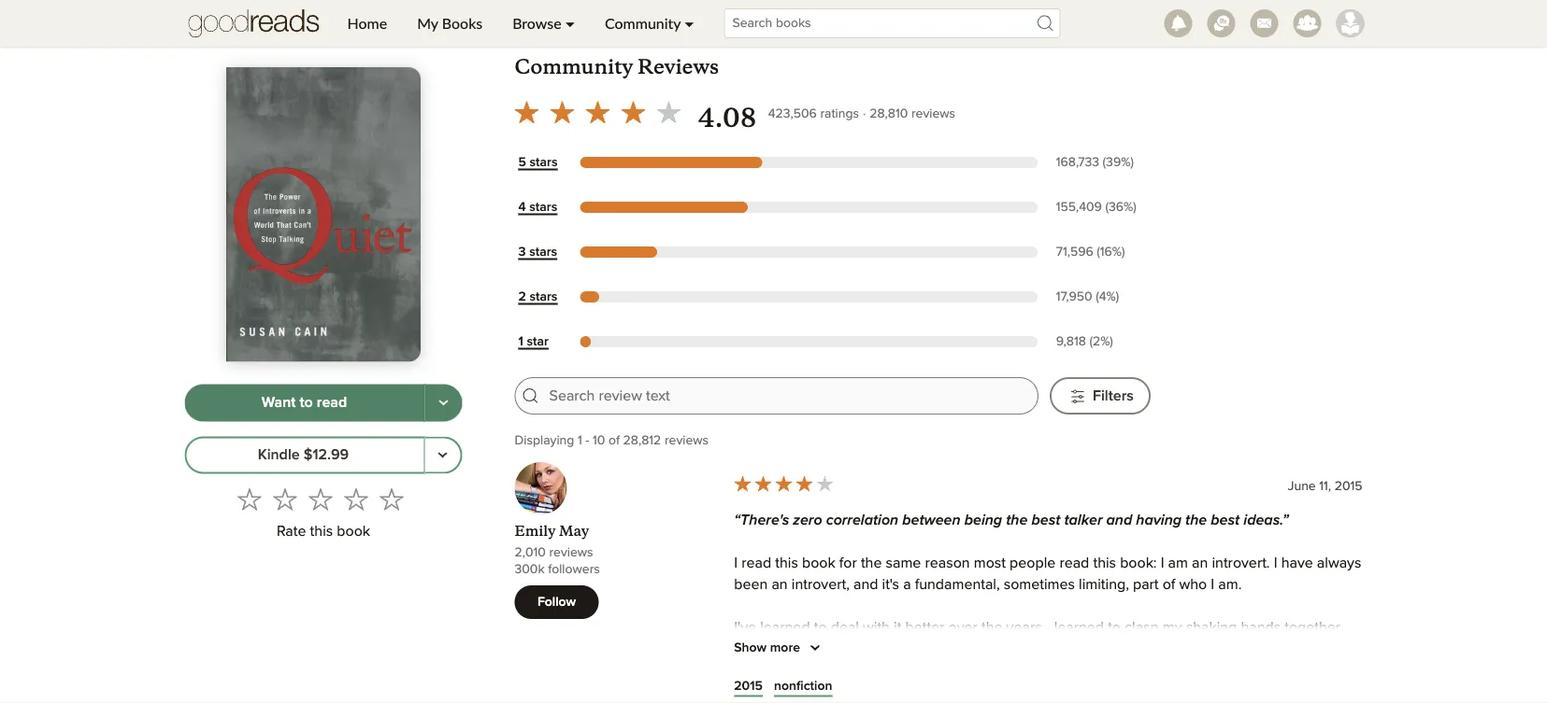 Task type: locate. For each thing, give the bounding box(es) containing it.
to up nonfiction
[[780, 665, 793, 680]]

▾ inside community ▾ link
[[685, 14, 694, 32]]

- right years
[[1046, 622, 1050, 637]]

1 horizontal spatial 1
[[578, 435, 582, 448]]

4 stars
[[518, 201, 557, 214]]

stars
[[530, 156, 558, 169], [529, 201, 557, 214], [529, 246, 557, 259], [530, 291, 558, 304]]

0 horizontal spatial read
[[317, 396, 347, 411]]

1 vertical spatial an
[[772, 579, 788, 594]]

0 horizontal spatial myself
[[734, 665, 776, 680]]

the right being
[[1006, 514, 1028, 529]]

71,596 (16%)
[[1056, 246, 1125, 259]]

0 vertical spatial 2015
[[1335, 481, 1363, 494]]

0 vertical spatial community
[[605, 14, 681, 32]]

1 best from the left
[[1032, 514, 1060, 529]]

rate this book
[[277, 524, 370, 539]]

number of ratings and percentage of total ratings element containing 155,409 (36%)
[[1052, 199, 1151, 217]]

1 horizontal spatial best
[[1211, 514, 1240, 529]]

0 vertical spatial reviews
[[911, 108, 955, 121]]

1 horizontal spatial 2015
[[1335, 481, 1363, 494]]

rate this book element
[[185, 482, 462, 546]]

kindle
[[258, 448, 300, 463]]

having
[[1136, 514, 1182, 529]]

1 stars from the top
[[530, 156, 558, 169]]

ideas."
[[1244, 514, 1289, 529]]

Search review text search field
[[549, 386, 1026, 408]]

you
[[1104, 665, 1129, 680], [1270, 665, 1294, 680]]

and right talker
[[1106, 514, 1132, 529]]

browse
[[512, 14, 562, 32]]

reviews
[[911, 108, 955, 121], [665, 435, 709, 448], [549, 548, 593, 561]]

may
[[559, 524, 589, 541]]

talker
[[1064, 514, 1103, 529]]

and left the it's at bottom
[[853, 579, 878, 594]]

4 number of ratings and percentage of total ratings element from the top
[[1052, 289, 1151, 307]]

to right go
[[1003, 686, 1016, 701]]

2 stars from the top
[[529, 201, 557, 214]]

0 vertical spatial -
[[585, 435, 589, 448]]

9,818 (2%)
[[1056, 336, 1113, 349]]

number of ratings and percentage of total ratings element containing 17,950 (4%)
[[1052, 289, 1151, 307]]

me)
[[1290, 686, 1314, 701]]

1 horizontal spatial have
[[1281, 557, 1313, 572]]

reviews right the 28,812
[[665, 435, 709, 448]]

2 best from the left
[[1211, 514, 1240, 529]]

1 vertical spatial 1
[[578, 435, 582, 448]]

168,733 (39%)
[[1056, 156, 1134, 169]]

stars right 4
[[529, 201, 557, 214]]

reviews up followers
[[549, 548, 593, 561]]

have left always
[[1281, 557, 1313, 572]]

introvert, down for
[[792, 579, 850, 594]]

2 vertical spatial an
[[1188, 665, 1204, 680]]

0 horizontal spatial learned
[[760, 622, 810, 637]]

have down the in
[[929, 686, 961, 701]]

to right want
[[300, 396, 313, 411]]

1 horizontal spatial book
[[802, 557, 835, 572]]

reason
[[925, 557, 970, 572]]

1 vertical spatial of
[[1163, 579, 1175, 594]]

1 horizontal spatial myself
[[914, 643, 956, 658]]

filters
[[1093, 390, 1134, 404]]

1 horizontal spatial ▾
[[685, 14, 694, 32]]

1 vertical spatial reviews
[[665, 435, 709, 448]]

0 vertical spatial myself
[[914, 643, 956, 658]]

stars for 5 stars
[[530, 156, 558, 169]]

reviews inside figure
[[911, 108, 955, 121]]

learned up normally
[[1054, 622, 1104, 637]]

i up been
[[734, 557, 738, 572]]

0 horizontal spatial ▾
[[565, 14, 575, 32]]

correlation
[[826, 514, 899, 529]]

300k
[[515, 564, 545, 577]]

rating 0 out of 5 group
[[232, 482, 409, 517]]

423,506 ratings and 28,810 reviews figure
[[768, 103, 955, 125]]

(2%)
[[1089, 336, 1113, 349]]

17,950 (4%)
[[1056, 291, 1119, 304]]

0 vertical spatial introvert,
[[792, 579, 850, 594]]

2 number of ratings and percentage of total ratings element from the top
[[1052, 199, 1151, 217]]

book
[[337, 524, 370, 539], [802, 557, 835, 572]]

stars right 5 at top left
[[530, 156, 558, 169]]

emily may 2,010 reviews 300k followers
[[515, 524, 600, 577]]

my right clasp
[[1163, 622, 1182, 637]]

▾ up reviews
[[685, 14, 694, 32]]

1 vertical spatial 2015
[[734, 680, 763, 693]]

1 horizontal spatial force
[[1305, 643, 1339, 658]]

to up social
[[960, 643, 973, 658]]

1 horizontal spatial you
[[1270, 665, 1294, 680]]

my
[[1163, 622, 1182, 637], [1157, 643, 1176, 658]]

for
[[839, 557, 857, 572]]

community up the rating 4.08 out of 5 image in the top of the page
[[515, 54, 633, 80]]

an
[[1192, 557, 1208, 572], [772, 579, 788, 594], [1188, 665, 1204, 680]]

- inside "i've learned to deal with it better over the years - learned to clasp my shaking hands together during presentations, force myself to breathe normally and keep my voice steady, even force myself to make the first move in social situations. unless you are also an introvert, you probably won't understand the efforts i have to go to (and the psychological strain this puts on me) just"
[[1046, 622, 1050, 637]]

▾ for community ▾
[[685, 14, 694, 32]]

to left go
[[965, 686, 978, 701]]

nonfiction link
[[774, 678, 832, 696]]

1 ▾ from the left
[[565, 14, 575, 32]]

(4%)
[[1096, 291, 1119, 304]]

introvert, down steady,
[[1208, 665, 1266, 680]]

community
[[605, 14, 681, 32], [515, 54, 633, 80]]

read
[[317, 396, 347, 411], [742, 557, 771, 572], [1060, 557, 1089, 572]]

1 horizontal spatial learned
[[1054, 622, 1104, 637]]

the right for
[[861, 557, 882, 572]]

0 horizontal spatial introvert,
[[792, 579, 850, 594]]

an down "voice" at the right bottom of page
[[1188, 665, 1204, 680]]

steady,
[[1219, 643, 1265, 658]]

0 vertical spatial 1
[[518, 336, 523, 349]]

2 vertical spatial and
[[1091, 643, 1116, 658]]

number of ratings and percentage of total ratings element up (2%)
[[1052, 289, 1151, 307]]

have inside "i've learned to deal with it better over the years - learned to clasp my shaking hands together during presentations, force myself to breathe normally and keep my voice steady, even force myself to make the first move in social situations. unless you are also an introvert, you probably won't understand the efforts i have to go to (and the psychological strain this puts on me) just"
[[929, 686, 961, 701]]

number of ratings and percentage of total ratings element up '(16%)'
[[1052, 199, 1151, 217]]

0 horizontal spatial best
[[1032, 514, 1060, 529]]

i've learned to deal with it better over the years - learned to clasp my shaking hands together during presentations, force myself to breathe normally and keep my voice steady, even force myself to make the first move in social situations. unless you are also an introvert, you probably won't understand the efforts i have to go to (and the psychological strain this puts on me) just
[[734, 622, 1357, 704]]

0 horizontal spatial you
[[1104, 665, 1129, 680]]

deal
[[831, 622, 859, 637]]

(16%)
[[1097, 246, 1125, 259]]

of
[[609, 435, 620, 448], [1163, 579, 1175, 594]]

show more button
[[734, 638, 826, 661]]

the right having
[[1185, 514, 1207, 529]]

community up community reviews
[[605, 14, 681, 32]]

number of ratings and percentage of total ratings element containing 71,596 (16%)
[[1052, 244, 1151, 262]]

number of ratings and percentage of total ratings element up 155,409 (36%)
[[1052, 154, 1151, 172]]

read up limiting,
[[1060, 557, 1089, 572]]

1 horizontal spatial introvert,
[[1208, 665, 1266, 680]]

this down zero
[[775, 557, 798, 572]]

3 stars from the top
[[529, 246, 557, 259]]

4.08
[[698, 102, 757, 135]]

stars right 3
[[529, 246, 557, 259]]

"there's
[[734, 514, 789, 529]]

of right 10
[[609, 435, 620, 448]]

i left am
[[1161, 557, 1164, 572]]

to inside want to read button
[[300, 396, 313, 411]]

0 vertical spatial have
[[1281, 557, 1313, 572]]

▾ right browse
[[565, 14, 575, 32]]

introvert, inside "i've learned to deal with it better over the years - learned to clasp my shaking hands together during presentations, force myself to breathe normally and keep my voice steady, even force myself to make the first move in social situations. unless you are also an introvert, you probably won't understand the efforts i have to go to (and the psychological strain this puts on me) just"
[[1208, 665, 1266, 680]]

you down even
[[1270, 665, 1294, 680]]

2015 right "11,"
[[1335, 481, 1363, 494]]

▾ inside browse ▾ link
[[565, 14, 575, 32]]

3 number of ratings and percentage of total ratings element from the top
[[1052, 244, 1151, 262]]

best left talker
[[1032, 514, 1060, 529]]

best
[[1032, 514, 1060, 529], [1211, 514, 1240, 529]]

read inside button
[[317, 396, 347, 411]]

reviews right 28,810
[[911, 108, 955, 121]]

displaying 1 - 10 of 28,812 reviews
[[515, 435, 709, 448]]

0 horizontal spatial 1
[[518, 336, 523, 349]]

read up $12.99
[[317, 396, 347, 411]]

1 vertical spatial and
[[853, 579, 878, 594]]

1 you from the left
[[1104, 665, 1129, 680]]

home link
[[332, 0, 402, 47]]

1 number of ratings and percentage of total ratings element from the top
[[1052, 154, 1151, 172]]

rate 4 out of 5 image
[[344, 488, 368, 512]]

1 vertical spatial -
[[1046, 622, 1050, 637]]

1 vertical spatial introvert,
[[1208, 665, 1266, 680]]

my
[[417, 14, 438, 32]]

book down rate 4 out of 5 image
[[337, 524, 370, 539]]

0 horizontal spatial reviews
[[549, 548, 593, 561]]

rate 3 out of 5 image
[[308, 488, 333, 512]]

show more
[[734, 643, 800, 656]]

this inside "i've learned to deal with it better over the years - learned to clasp my shaking hands together during presentations, force myself to breathe normally and keep my voice steady, even force myself to make the first move in social situations. unless you are also an introvert, you probably won't understand the efforts i have to go to (and the psychological strain this puts on me) just"
[[1210, 686, 1233, 701]]

learned
[[760, 622, 810, 637], [1054, 622, 1104, 637]]

profile image for bob builder. image
[[1336, 9, 1364, 37]]

number of ratings and percentage of total ratings element for 3 stars
[[1052, 244, 1151, 262]]

the
[[1006, 514, 1028, 529], [1185, 514, 1207, 529], [861, 557, 882, 572], [982, 622, 1003, 637], [837, 665, 858, 680], [851, 686, 872, 701], [1052, 686, 1073, 701]]

to
[[300, 396, 313, 411], [814, 622, 827, 637], [1108, 622, 1121, 637], [960, 643, 973, 658], [780, 665, 793, 680], [965, 686, 978, 701], [1003, 686, 1016, 701]]

fundamental,
[[915, 579, 1000, 594]]

0 horizontal spatial have
[[929, 686, 961, 701]]

review by emily may element
[[515, 463, 1363, 704]]

rate 2 out of 5 image
[[273, 488, 297, 512]]

read up been
[[742, 557, 771, 572]]

situations.
[[987, 665, 1052, 680]]

2015 down during
[[734, 680, 763, 693]]

2 vertical spatial reviews
[[549, 548, 593, 561]]

show
[[734, 643, 767, 656]]

5 number of ratings and percentage of total ratings element from the top
[[1052, 334, 1151, 352]]

myself up the in
[[914, 643, 956, 658]]

rate 5 out of 5 image
[[380, 488, 404, 512]]

to left clasp
[[1108, 622, 1121, 637]]

zero
[[793, 514, 822, 529]]

force up probably
[[1305, 643, 1339, 658]]

an inside "i've learned to deal with it better over the years - learned to clasp my shaking hands together during presentations, force myself to breathe normally and keep my voice steady, even force myself to make the first move in social situations. unless you are also an introvert, you probably won't understand the efforts i have to go to (and the psychological strain this puts on me) just"
[[1188, 665, 1204, 680]]

155,409
[[1056, 201, 1102, 214]]

an right am
[[1192, 557, 1208, 572]]

2 horizontal spatial reviews
[[911, 108, 955, 121]]

1 vertical spatial book
[[802, 557, 835, 572]]

0 horizontal spatial force
[[877, 643, 910, 658]]

displaying
[[515, 435, 574, 448]]

1 horizontal spatial -
[[1046, 622, 1050, 637]]

None search field
[[709, 8, 1076, 38]]

0 horizontal spatial of
[[609, 435, 620, 448]]

- left 10
[[585, 435, 589, 448]]

myself down during
[[734, 665, 776, 680]]

4
[[518, 201, 526, 214]]

423,506 ratings
[[768, 108, 859, 121]]

0 horizontal spatial book
[[337, 524, 370, 539]]

force down it
[[877, 643, 910, 658]]

this
[[310, 524, 333, 539], [775, 557, 798, 572], [1093, 557, 1116, 572], [1210, 686, 1233, 701]]

number of ratings and percentage of total ratings element
[[1052, 154, 1151, 172], [1052, 199, 1151, 217], [1052, 244, 1151, 262], [1052, 289, 1151, 307], [1052, 334, 1151, 352]]

number of ratings and percentage of total ratings element containing 9,818 (2%)
[[1052, 334, 1151, 352]]

number of ratings and percentage of total ratings element for 5 stars
[[1052, 154, 1151, 172]]

4 stars from the top
[[530, 291, 558, 304]]

you up psychological at the bottom right of the page
[[1104, 665, 1129, 680]]

rate
[[277, 524, 306, 539]]

home
[[347, 14, 387, 32]]

2,010
[[515, 548, 546, 561]]

learned up more
[[760, 622, 810, 637]]

first
[[862, 665, 886, 680]]

part
[[1133, 579, 1159, 594]]

1 vertical spatial have
[[929, 686, 961, 701]]

number of ratings and percentage of total ratings element down (4%)
[[1052, 334, 1151, 352]]

of inside i read this book for the same reason most people read this book: i am an introvert. i have always been an introvert, and it's a fundamental, sometimes limiting, part of who i am.
[[1163, 579, 1175, 594]]

1 left 10
[[578, 435, 582, 448]]

1 vertical spatial community
[[515, 54, 633, 80]]

1 horizontal spatial of
[[1163, 579, 1175, 594]]

and
[[1106, 514, 1132, 529], [853, 579, 878, 594], [1091, 643, 1116, 658]]

follow button
[[515, 587, 599, 620]]

number of ratings and percentage of total ratings element containing 168,733 (39%)
[[1052, 154, 1151, 172]]

5
[[518, 156, 526, 169]]

community reviews
[[515, 54, 719, 80]]

2 ▾ from the left
[[685, 14, 694, 32]]

0 vertical spatial my
[[1163, 622, 1182, 637]]

same
[[886, 557, 921, 572]]

best left ideas."
[[1211, 514, 1240, 529]]

the inside i read this book for the same reason most people read this book: i am an introvert. i have always been an introvert, and it's a fundamental, sometimes limiting, part of who i am.
[[861, 557, 882, 572]]

community for community ▾
[[605, 14, 681, 32]]

and left the keep
[[1091, 643, 1116, 658]]

5 stars
[[518, 156, 558, 169]]

breathe
[[977, 643, 1028, 658]]

an right been
[[772, 579, 788, 594]]

puts
[[1237, 686, 1265, 701]]

i right efforts
[[922, 686, 925, 701]]

1 left star
[[518, 336, 523, 349]]

home image
[[188, 0, 319, 47]]

1 horizontal spatial read
[[742, 557, 771, 572]]

0 horizontal spatial -
[[585, 435, 589, 448]]

11,
[[1319, 481, 1331, 494]]

number of ratings and percentage of total ratings element up (4%)
[[1052, 244, 1151, 262]]

a
[[903, 579, 911, 594]]

my up "also"
[[1157, 643, 1176, 658]]

number of ratings and percentage of total ratings element for 4 stars
[[1052, 199, 1151, 217]]

stars for 4 stars
[[529, 201, 557, 214]]

28,810 reviews
[[870, 108, 955, 121]]

of right part
[[1163, 579, 1175, 594]]

book left for
[[802, 557, 835, 572]]

go
[[982, 686, 999, 701]]

to up presentations,
[[814, 622, 827, 637]]

stars right 2 at the left top of the page
[[530, 291, 558, 304]]

this left puts
[[1210, 686, 1233, 701]]

normally
[[1032, 643, 1088, 658]]



Task type: describe. For each thing, give the bounding box(es) containing it.
1 star
[[518, 336, 549, 349]]

9,818
[[1056, 336, 1086, 349]]

i right 'introvert.' in the bottom right of the page
[[1274, 557, 1277, 572]]

2 force from the left
[[1305, 643, 1339, 658]]

0 horizontal spatial 2015
[[734, 680, 763, 693]]

psychological
[[1077, 686, 1167, 701]]

i left 'am.'
[[1211, 579, 1215, 594]]

limiting,
[[1079, 579, 1129, 594]]

stars for 3 stars
[[529, 246, 557, 259]]

1 learned from the left
[[760, 622, 810, 637]]

june 11, 2015
[[1288, 481, 1363, 494]]

keep
[[1120, 643, 1153, 658]]

move
[[889, 665, 926, 680]]

my books
[[417, 14, 483, 32]]

am.
[[1218, 579, 1242, 594]]

want
[[262, 396, 296, 411]]

168,733
[[1056, 156, 1099, 169]]

even
[[1269, 643, 1301, 658]]

17,950
[[1056, 291, 1093, 304]]

2
[[518, 291, 526, 304]]

the down unless
[[1052, 686, 1073, 701]]

shaking
[[1186, 622, 1237, 637]]

want to read button
[[185, 385, 425, 422]]

star
[[527, 336, 549, 349]]

people
[[1010, 557, 1056, 572]]

introvert, inside i read this book for the same reason most people read this book: i am an introvert. i have always been an introvert, and it's a fundamental, sometimes limiting, part of who i am.
[[792, 579, 850, 594]]

reviews
[[638, 54, 719, 80]]

0 vertical spatial and
[[1106, 514, 1132, 529]]

strain
[[1170, 686, 1206, 701]]

number of ratings and percentage of total ratings element for 1 star
[[1052, 334, 1151, 352]]

0 vertical spatial an
[[1192, 557, 1208, 572]]

the left first
[[837, 665, 858, 680]]

hands
[[1241, 622, 1281, 637]]

browse ▾ link
[[498, 0, 590, 47]]

introvert.
[[1212, 557, 1270, 572]]

my books link
[[402, 0, 498, 47]]

community ▾ link
[[590, 0, 709, 47]]

average rating of 4.08 stars. figure
[[509, 95, 768, 136]]

ratings
[[820, 108, 859, 121]]

stars for 2 stars
[[530, 291, 558, 304]]

1 force from the left
[[877, 643, 910, 658]]

3
[[518, 246, 526, 259]]

71,596
[[1056, 246, 1094, 259]]

over
[[948, 622, 978, 637]]

filters button
[[1050, 378, 1151, 416]]

reviews inside emily may 2,010 reviews 300k followers
[[549, 548, 593, 561]]

kindle $12.99
[[258, 448, 349, 463]]

i inside "i've learned to deal with it better over the years - learned to clasp my shaking hands together during presentations, force myself to breathe normally and keep my voice steady, even force myself to make the first move in social situations. unless you are also an introvert, you probably won't understand the efforts i have to go to (and the psychological strain this puts on me) just"
[[922, 686, 925, 701]]

book inside i read this book for the same reason most people read this book: i am an introvert. i have always been an introvert, and it's a fundamental, sometimes limiting, part of who i am.
[[802, 557, 835, 572]]

the up breathe
[[982, 622, 1003, 637]]

sometimes
[[1004, 579, 1075, 594]]

also
[[1158, 665, 1184, 680]]

kindle $12.99 link
[[185, 437, 425, 474]]

voice
[[1180, 643, 1215, 658]]

on
[[1269, 686, 1286, 701]]

2 you from the left
[[1270, 665, 1294, 680]]

want to read
[[262, 396, 347, 411]]

rating 4 out of 5 image
[[732, 475, 835, 495]]

during
[[734, 643, 776, 658]]

books
[[442, 14, 483, 32]]

Search by book title or ISBN text field
[[724, 8, 1061, 38]]

being
[[964, 514, 1002, 529]]

(36%)
[[1105, 201, 1137, 214]]

understand
[[773, 686, 848, 701]]

155,409 (36%)
[[1056, 201, 1137, 214]]

june 11, 2015 link
[[1288, 481, 1363, 494]]

2015 link
[[734, 678, 763, 696]]

profile image for emily may. image
[[515, 463, 567, 516]]

clasp
[[1125, 622, 1159, 637]]

$12.99
[[304, 448, 349, 463]]

1 horizontal spatial reviews
[[665, 435, 709, 448]]

1 vertical spatial my
[[1157, 643, 1176, 658]]

28,812
[[623, 435, 661, 448]]

1 vertical spatial myself
[[734, 665, 776, 680]]

"there's zero correlation between being the best talker and having the best ideas."
[[734, 514, 1289, 529]]

won't
[[734, 686, 769, 701]]

10
[[593, 435, 605, 448]]

better
[[905, 622, 945, 637]]

▾ for browse ▾
[[565, 14, 575, 32]]

emily may link
[[515, 524, 589, 541]]

rate 1 out of 5 image
[[237, 488, 262, 512]]

this right rate
[[310, 524, 333, 539]]

2 stars
[[518, 291, 558, 304]]

number of ratings and percentage of total ratings element for 2 stars
[[1052, 289, 1151, 307]]

community ▾
[[605, 14, 694, 32]]

been
[[734, 579, 768, 594]]

the down first
[[851, 686, 872, 701]]

i've
[[734, 622, 756, 637]]

rating 4.08 out of 5 image
[[509, 95, 687, 131]]

presentations,
[[780, 643, 873, 658]]

in
[[930, 665, 941, 680]]

2 learned from the left
[[1054, 622, 1104, 637]]

emily
[[515, 524, 556, 541]]

28,810
[[870, 108, 908, 121]]

it
[[894, 622, 902, 637]]

this up limiting,
[[1093, 557, 1116, 572]]

(39%)
[[1103, 156, 1134, 169]]

are
[[1132, 665, 1154, 680]]

0 vertical spatial book
[[337, 524, 370, 539]]

social
[[945, 665, 983, 680]]

have inside i read this book for the same reason most people read this book: i am an introvert. i have always been an introvert, and it's a fundamental, sometimes limiting, part of who i am.
[[1281, 557, 1313, 572]]

probably
[[1298, 665, 1356, 680]]

0 vertical spatial of
[[609, 435, 620, 448]]

2 horizontal spatial read
[[1060, 557, 1089, 572]]

with
[[863, 622, 890, 637]]

follow
[[537, 597, 576, 610]]

browse ▾
[[512, 14, 575, 32]]

and inside "i've learned to deal with it better over the years - learned to clasp my shaking hands together during presentations, force myself to breathe normally and keep my voice steady, even force myself to make the first move in social situations. unless you are also an introvert, you probably won't understand the efforts i have to go to (and the psychological strain this puts on me) just"
[[1091, 643, 1116, 658]]

june
[[1288, 481, 1316, 494]]

efforts
[[876, 686, 918, 701]]

community for community reviews
[[515, 54, 633, 80]]

and inside i read this book for the same reason most people read this book: i am an introvert. i have always been an introvert, and it's a fundamental, sometimes limiting, part of who i am.
[[853, 579, 878, 594]]



Task type: vqa. For each thing, say whether or not it's contained in the screenshot.
top Profile Image for Kendall Parks.
no



